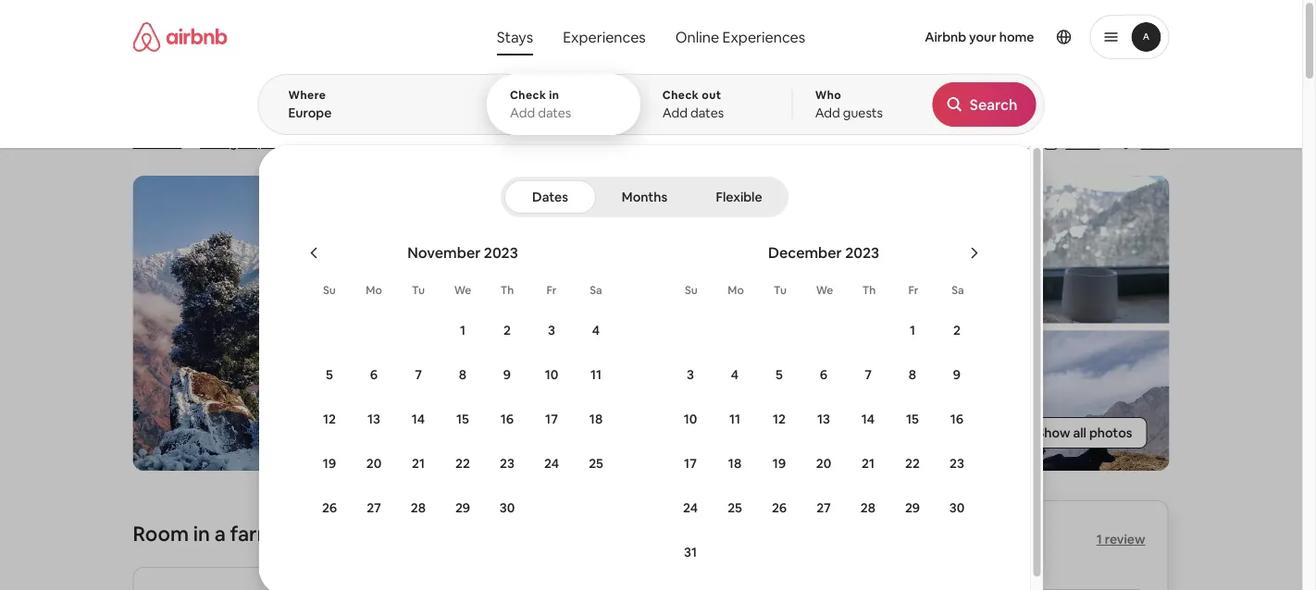 Task type: describe. For each thing, give the bounding box(es) containing it.
room in a farm stay hosted by shagun
[[133, 521, 496, 547]]

months button
[[599, 181, 689, 214]]

1 12 from the left
[[323, 411, 336, 428]]

in for check
[[549, 88, 560, 102]]

stays
[[497, 27, 533, 46]]

2 26 button from the left
[[757, 487, 801, 529]]

2 14 from the left
[[861, 411, 874, 428]]

1 21 button from the left
[[396, 442, 440, 485]]

3 for bottom 3 "button"
[[686, 367, 694, 383]]

2 9 from the left
[[953, 367, 961, 383]]

1 6 from the left
[[370, 367, 377, 383]]

·
[[189, 135, 193, 154]]

31 button
[[668, 531, 712, 574]]

share
[[1066, 135, 1100, 152]]

dates
[[532, 189, 568, 206]]

your
[[969, 29, 997, 45]]

review for 1 review
[[1105, 531, 1146, 548]]

2 30 button from the left
[[934, 487, 979, 529]]

1 th from the left
[[500, 283, 514, 298]]

2 su from the left
[[685, 283, 697, 298]]

1 review · shangarh, himachal pradesh, india
[[133, 134, 408, 154]]

1 5 button from the left
[[307, 354, 351, 396]]

0 horizontal spatial 4 button
[[573, 309, 618, 352]]

december 2023
[[768, 243, 879, 262]]

all
[[1073, 425, 1087, 441]]

1 vertical spatial 17
[[684, 455, 696, 472]]

2 tu from the left
[[773, 283, 786, 298]]

0 vertical spatial 4
[[592, 322, 600, 339]]

18 for 18 button to the top
[[589, 411, 602, 428]]

0 vertical spatial 10 button
[[529, 354, 573, 396]]

0 vertical spatial 25 button
[[573, 442, 618, 485]]

0 horizontal spatial 11
[[590, 367, 601, 383]]

pradesh,
[[323, 134, 376, 151]]

sooty's hideout ~ beat the blues room image 4 image
[[918, 176, 1170, 323]]

2 20 from the left
[[816, 455, 831, 472]]

1 30 button from the left
[[485, 487, 529, 529]]

1 vertical spatial 3 button
[[668, 354, 712, 396]]

1 we from the left
[[454, 283, 471, 298]]

1 su from the left
[[323, 283, 335, 298]]

check in add dates
[[510, 88, 571, 121]]

review for 1 review · shangarh, himachal pradesh, india
[[141, 134, 182, 151]]

2 27 button from the left
[[801, 487, 846, 529]]

0 horizontal spatial room
[[133, 521, 189, 547]]

0 vertical spatial 18 button
[[573, 398, 618, 441]]

1 horizontal spatial 10 button
[[668, 398, 712, 441]]

2 19 from the left
[[772, 455, 786, 472]]

1 horizontal spatial 1 review button
[[1097, 531, 1146, 548]]

21 for first 21 button from left
[[411, 455, 424, 472]]

2 button for december 2023
[[934, 309, 979, 352]]

save button
[[1111, 128, 1177, 159]]

shagun
[[424, 521, 496, 547]]

1 19 from the left
[[322, 455, 336, 472]]

2 button for november 2023
[[485, 309, 529, 352]]

2 29 button from the left
[[890, 487, 934, 529]]

experiences button
[[548, 19, 661, 56]]

who add guests
[[815, 88, 883, 121]]

1 9 button from the left
[[485, 354, 529, 396]]

1 19 button from the left
[[307, 442, 351, 485]]

sooty's hideout ~ beat the blues room image 3 image
[[659, 331, 910, 471]]

1 12 button from the left
[[307, 398, 351, 441]]

sooty's
[[133, 94, 216, 125]]

1 sa from the left
[[589, 283, 602, 298]]

shagun image
[[701, 515, 738, 552]]

photos
[[1089, 425, 1133, 441]]

18 for bottom 18 button
[[728, 455, 741, 472]]

save
[[1141, 135, 1170, 152]]

1 vertical spatial 24
[[683, 500, 698, 517]]

2 21 button from the left
[[846, 442, 890, 485]]

23 for second 23 button from the left
[[949, 455, 964, 472]]

1 26 from the left
[[322, 500, 337, 517]]

1 28 button from the left
[[396, 487, 440, 529]]

~
[[318, 94, 333, 125]]

in for room
[[193, 521, 210, 547]]

out
[[702, 88, 722, 102]]

sooty's hideout ~ beat the blues room image 1 image
[[133, 176, 651, 471]]

flexible button
[[693, 181, 785, 214]]

home
[[999, 29, 1034, 45]]

1 horizontal spatial room
[[504, 94, 570, 125]]

2 15 button from the left
[[890, 398, 934, 441]]

2 28 button from the left
[[846, 487, 890, 529]]

dates for check out add dates
[[691, 105, 724, 121]]

1 5 from the left
[[325, 367, 333, 383]]

0 horizontal spatial 1 review button
[[133, 133, 182, 152]]

2 7 from the left
[[864, 367, 871, 383]]

2 16 button from the left
[[934, 398, 979, 441]]

0 horizontal spatial 17 button
[[529, 398, 573, 441]]

online
[[676, 27, 719, 46]]

hideout
[[222, 94, 313, 125]]

1 vertical spatial 11
[[729, 411, 740, 428]]

add for check out add dates
[[663, 105, 688, 121]]

show all photos
[[1037, 425, 1133, 441]]

show
[[1037, 425, 1071, 441]]

2 th from the left
[[862, 283, 875, 298]]

shangarh, himachal pradesh, india button
[[200, 131, 408, 154]]

2 16 from the left
[[950, 411, 963, 428]]

2 26 from the left
[[771, 500, 786, 517]]

2 22 from the left
[[905, 455, 920, 472]]

1 vertical spatial 25 button
[[712, 487, 757, 529]]

2 5 button from the left
[[757, 354, 801, 396]]

november
[[407, 243, 480, 262]]

1 15 from the left
[[456, 411, 469, 428]]

2 13 from the left
[[817, 411, 830, 428]]

the
[[395, 94, 433, 125]]

2 29 from the left
[[905, 500, 920, 517]]

stays button
[[482, 19, 548, 56]]

2 23 button from the left
[[934, 442, 979, 485]]

2 fr from the left
[[908, 283, 918, 298]]

2 9 button from the left
[[934, 354, 979, 396]]

8 for 1st 8 'button' from right
[[908, 367, 916, 383]]

1 horizontal spatial 11 button
[[712, 398, 757, 441]]

stay
[[280, 521, 320, 547]]

sooty's hideout ~ beat the blues room image 2 image
[[659, 176, 910, 323]]

himachal
[[264, 134, 320, 151]]

2 for november 2023
[[503, 322, 510, 339]]

30 for 2nd "30" button
[[949, 500, 964, 517]]

farm
[[230, 521, 276, 547]]

1 vertical spatial 17 button
[[668, 442, 712, 485]]

0 vertical spatial 3 button
[[529, 309, 573, 352]]

1 15 button from the left
[[440, 398, 485, 441]]

calendar application
[[274, 223, 1316, 591]]

1 22 button from the left
[[440, 442, 485, 485]]

1 14 from the left
[[411, 411, 425, 428]]

1 14 button from the left
[[396, 398, 440, 441]]

show all photos button
[[1000, 417, 1147, 449]]

beat
[[338, 94, 390, 125]]

dates button
[[504, 181, 596, 214]]

2 8 button from the left
[[890, 354, 934, 396]]

profile element
[[836, 0, 1170, 74]]

1 vertical spatial 4 button
[[712, 354, 757, 396]]



Task type: locate. For each thing, give the bounding box(es) containing it.
what can we help you find? tab list
[[482, 19, 661, 56]]

0 vertical spatial review
[[141, 134, 182, 151]]

2 8 from the left
[[908, 367, 916, 383]]

None search field
[[258, 0, 1316, 591]]

2 20 button from the left
[[801, 442, 846, 485]]

tab list inside tab panel
[[504, 177, 785, 218]]

1 16 from the left
[[500, 411, 513, 428]]

hosted
[[325, 521, 392, 547]]

1 button
[[440, 309, 485, 352], [890, 309, 934, 352]]

6 button
[[351, 354, 396, 396], [801, 354, 846, 396]]

4 button
[[573, 309, 618, 352], [712, 354, 757, 396]]

1 horizontal spatial 14 button
[[846, 398, 890, 441]]

th down december 2023
[[862, 283, 875, 298]]

28 for 1st 28 button from the right
[[860, 500, 875, 517]]

16 button
[[485, 398, 529, 441], [934, 398, 979, 441]]

1 30 from the left
[[499, 500, 514, 517]]

1 horizontal spatial 9
[[953, 367, 961, 383]]

1 29 button from the left
[[440, 487, 485, 529]]

2 sa from the left
[[951, 283, 964, 298]]

0 horizontal spatial 10
[[544, 367, 558, 383]]

19
[[322, 455, 336, 472], [772, 455, 786, 472]]

add down online
[[663, 105, 688, 121]]

check inside check in add dates
[[510, 88, 546, 102]]

1 fr from the left
[[546, 283, 556, 298]]

1 13 button from the left
[[351, 398, 396, 441]]

12
[[323, 411, 336, 428], [772, 411, 785, 428]]

1 inside 1 review · shangarh, himachal pradesh, india
[[133, 134, 138, 151]]

26 button right the farm
[[307, 487, 351, 529]]

2 mo from the left
[[727, 283, 744, 298]]

30 for first "30" button from left
[[499, 500, 514, 517]]

26
[[322, 500, 337, 517], [771, 500, 786, 517]]

26 right shagun icon
[[771, 500, 786, 517]]

Where field
[[288, 105, 457, 121]]

dates inside check in add dates
[[538, 105, 571, 121]]

1 horizontal spatial 16
[[950, 411, 963, 428]]

add
[[510, 105, 535, 121], [663, 105, 688, 121], [815, 105, 840, 121]]

we down november 2023
[[454, 283, 471, 298]]

airbnb your home link
[[914, 18, 1046, 56]]

0 horizontal spatial 6 button
[[351, 354, 396, 396]]

0 vertical spatial 25
[[588, 455, 603, 472]]

flexible
[[715, 189, 762, 206]]

1 28 from the left
[[410, 500, 425, 517]]

1 horizontal spatial 4
[[731, 367, 738, 383]]

add down who on the top of page
[[815, 105, 840, 121]]

28
[[410, 500, 425, 517], [860, 500, 875, 517]]

1 29 from the left
[[455, 500, 470, 517]]

2 experiences from the left
[[723, 27, 806, 46]]

add inside who add guests
[[815, 105, 840, 121]]

0 vertical spatial 24 button
[[529, 442, 573, 485]]

1 horizontal spatial 29 button
[[890, 487, 934, 529]]

7
[[414, 367, 422, 383], [864, 367, 871, 383]]

2 1 button from the left
[[890, 309, 934, 352]]

10 for the top 10 button
[[544, 367, 558, 383]]

27 for first the 27 button from the right
[[816, 500, 831, 517]]

1 horizontal spatial 8
[[908, 367, 916, 383]]

15 button
[[440, 398, 485, 441], [890, 398, 934, 441]]

who
[[815, 88, 842, 102]]

0 horizontal spatial 27 button
[[351, 487, 396, 529]]

1 22 from the left
[[455, 455, 470, 472]]

0 horizontal spatial 15
[[456, 411, 469, 428]]

2 27 from the left
[[816, 500, 831, 517]]

th down november 2023
[[500, 283, 514, 298]]

in down the what can we help you find? tab list
[[549, 88, 560, 102]]

add right blues
[[510, 105, 535, 121]]

1 vertical spatial 18 button
[[712, 442, 757, 485]]

2
[[503, 322, 510, 339], [953, 322, 960, 339]]

shagun image
[[701, 515, 738, 552]]

16
[[500, 411, 513, 428], [950, 411, 963, 428]]

2 15 from the left
[[906, 411, 919, 428]]

2 30 from the left
[[949, 500, 964, 517]]

0 vertical spatial room
[[504, 94, 570, 125]]

1 vertical spatial 11 button
[[712, 398, 757, 441]]

25 for the bottommost 25 button
[[727, 500, 742, 517]]

check for check out add dates
[[663, 88, 699, 102]]

1 2023 from the left
[[484, 243, 518, 262]]

0 horizontal spatial 18
[[589, 411, 602, 428]]

0 horizontal spatial 12
[[323, 411, 336, 428]]

23 for 1st 23 button from left
[[499, 455, 514, 472]]

20
[[366, 455, 381, 472], [816, 455, 831, 472]]

room
[[504, 94, 570, 125], [133, 521, 189, 547]]

11 button
[[573, 354, 618, 396], [712, 398, 757, 441]]

0 horizontal spatial 27
[[366, 500, 381, 517]]

3 button
[[529, 309, 573, 352], [668, 354, 712, 396]]

1 horizontal spatial 18
[[728, 455, 741, 472]]

1 23 from the left
[[499, 455, 514, 472]]

0 horizontal spatial tu
[[412, 283, 424, 298]]

2023 right november
[[484, 243, 518, 262]]

india
[[378, 134, 408, 151]]

0 horizontal spatial su
[[323, 283, 335, 298]]

2 for december 2023
[[953, 322, 960, 339]]

sa
[[589, 283, 602, 298], [951, 283, 964, 298]]

0 horizontal spatial review
[[141, 134, 182, 151]]

0 vertical spatial 17
[[545, 411, 558, 428]]

review
[[141, 134, 182, 151], [1105, 531, 1146, 548]]

27 for second the 27 button from right
[[366, 500, 381, 517]]

29 button
[[440, 487, 485, 529], [890, 487, 934, 529]]

1 horizontal spatial 27
[[816, 500, 831, 517]]

airbnb your home
[[925, 29, 1034, 45]]

0 horizontal spatial 8 button
[[440, 354, 485, 396]]

8 button
[[440, 354, 485, 396], [890, 354, 934, 396]]

1 7 button from the left
[[396, 354, 440, 396]]

0 horizontal spatial 23 button
[[485, 442, 529, 485]]

28 for first 28 button from the left
[[410, 500, 425, 517]]

share button
[[1036, 128, 1108, 159]]

in
[[549, 88, 560, 102], [193, 521, 210, 547]]

0 horizontal spatial experiences
[[563, 27, 646, 46]]

1 horizontal spatial 4 button
[[712, 354, 757, 396]]

by
[[396, 521, 420, 547]]

1 vertical spatial 24 button
[[668, 487, 712, 529]]

2 check from the left
[[663, 88, 699, 102]]

1 horizontal spatial 5
[[775, 367, 783, 383]]

1 add from the left
[[510, 105, 535, 121]]

online experiences
[[676, 27, 806, 46]]

21 for second 21 button from the left
[[861, 455, 874, 472]]

2 6 from the left
[[820, 367, 827, 383]]

25 button
[[573, 442, 618, 485], [712, 487, 757, 529]]

mo
[[365, 283, 382, 298], [727, 283, 744, 298]]

1 23 button from the left
[[485, 442, 529, 485]]

1 horizontal spatial 18 button
[[712, 442, 757, 485]]

check
[[510, 88, 546, 102], [663, 88, 699, 102]]

6
[[370, 367, 377, 383], [820, 367, 827, 383]]

23 button
[[485, 442, 529, 485], [934, 442, 979, 485]]

2 22 button from the left
[[890, 442, 934, 485]]

sooty's hideout ~ beat the blues room image 5 image
[[918, 331, 1170, 471]]

0 horizontal spatial 29 button
[[440, 487, 485, 529]]

check out add dates
[[663, 88, 724, 121]]

none search field containing stays
[[258, 0, 1316, 591]]

experiences right stays
[[563, 27, 646, 46]]

17 button
[[529, 398, 573, 441], [668, 442, 712, 485]]

1 horizontal spatial 16 button
[[934, 398, 979, 441]]

1 horizontal spatial 21
[[861, 455, 874, 472]]

dates inside check out add dates
[[691, 105, 724, 121]]

18
[[589, 411, 602, 428], [728, 455, 741, 472]]

add inside check in add dates
[[510, 105, 535, 121]]

1 1 button from the left
[[440, 309, 485, 352]]

airbnb
[[925, 29, 967, 45]]

1 horizontal spatial 17
[[684, 455, 696, 472]]

1 horizontal spatial 22
[[905, 455, 920, 472]]

dates
[[538, 105, 571, 121], [691, 105, 724, 121]]

tu
[[412, 283, 424, 298], [773, 283, 786, 298]]

13
[[367, 411, 380, 428], [817, 411, 830, 428]]

2 2 button from the left
[[934, 309, 979, 352]]

1 horizontal spatial 12 button
[[757, 398, 801, 441]]

0 vertical spatial 4 button
[[573, 309, 618, 352]]

1 27 from the left
[[366, 500, 381, 517]]

in left a
[[193, 521, 210, 547]]

1 horizontal spatial 19
[[772, 455, 786, 472]]

1 16 button from the left
[[485, 398, 529, 441]]

tab panel containing november 2023
[[258, 74, 1316, 591]]

check down stays button
[[510, 88, 546, 102]]

tab panel
[[258, 74, 1316, 591]]

0 horizontal spatial 20
[[366, 455, 381, 472]]

1 horizontal spatial 26
[[771, 500, 786, 517]]

0 horizontal spatial 6
[[370, 367, 377, 383]]

0 horizontal spatial 8
[[459, 367, 466, 383]]

2 6 button from the left
[[801, 354, 846, 396]]

th
[[500, 283, 514, 298], [862, 283, 875, 298]]

dates for check in add dates
[[538, 105, 571, 121]]

1 horizontal spatial 27 button
[[801, 487, 846, 529]]

1 check from the left
[[510, 88, 546, 102]]

1 horizontal spatial 12
[[772, 411, 785, 428]]

guests
[[843, 105, 883, 121]]

1 2 from the left
[[503, 322, 510, 339]]

where
[[288, 88, 326, 102]]

1 horizontal spatial sa
[[951, 283, 964, 298]]

december
[[768, 243, 842, 262]]

2 horizontal spatial add
[[815, 105, 840, 121]]

0 horizontal spatial 14
[[411, 411, 425, 428]]

1 26 button from the left
[[307, 487, 351, 529]]

2 5 from the left
[[775, 367, 783, 383]]

1 13 from the left
[[367, 411, 380, 428]]

0 horizontal spatial in
[[193, 521, 210, 547]]

1 dates from the left
[[538, 105, 571, 121]]

check left out
[[663, 88, 699, 102]]

2 2 from the left
[[953, 322, 960, 339]]

1 review
[[1097, 531, 1146, 548]]

1
[[133, 134, 138, 151], [460, 322, 465, 339], [909, 322, 915, 339], [1097, 531, 1102, 548]]

add for check in add dates
[[510, 105, 535, 121]]

tab list
[[504, 177, 785, 218]]

months
[[621, 189, 667, 206]]

0 horizontal spatial 30
[[499, 500, 514, 517]]

1 2 button from the left
[[485, 309, 529, 352]]

2023 for november 2023
[[484, 243, 518, 262]]

1 horizontal spatial in
[[549, 88, 560, 102]]

1 horizontal spatial 23 button
[[934, 442, 979, 485]]

dates down the what can we help you find? tab list
[[538, 105, 571, 121]]

1 mo from the left
[[365, 283, 382, 298]]

1 horizontal spatial review
[[1105, 531, 1146, 548]]

sooty's hideout ~ beat the blues room
[[133, 94, 570, 125]]

2 we from the left
[[816, 283, 833, 298]]

1 horizontal spatial 30 button
[[934, 487, 979, 529]]

1 horizontal spatial 9 button
[[934, 354, 979, 396]]

2 19 button from the left
[[757, 442, 801, 485]]

25 for the topmost 25 button
[[588, 455, 603, 472]]

fr
[[546, 283, 556, 298], [908, 283, 918, 298]]

1 20 from the left
[[366, 455, 381, 472]]

november 2023
[[407, 243, 518, 262]]

17
[[545, 411, 558, 428], [684, 455, 696, 472]]

we down december 2023
[[816, 283, 833, 298]]

1 horizontal spatial su
[[685, 283, 697, 298]]

review inside 1 review · shangarh, himachal pradesh, india
[[141, 134, 182, 151]]

1 horizontal spatial 7
[[864, 367, 871, 383]]

10 button
[[529, 354, 573, 396], [668, 398, 712, 441]]

0 horizontal spatial 22 button
[[440, 442, 485, 485]]

2 13 button from the left
[[801, 398, 846, 441]]

14
[[411, 411, 425, 428], [861, 411, 874, 428]]

0 vertical spatial in
[[549, 88, 560, 102]]

1 vertical spatial 3
[[686, 367, 694, 383]]

1 horizontal spatial 15
[[906, 411, 919, 428]]

0 horizontal spatial 5
[[325, 367, 333, 383]]

0 horizontal spatial 7
[[414, 367, 422, 383]]

0 horizontal spatial 18 button
[[573, 398, 618, 441]]

0 horizontal spatial 28
[[410, 500, 425, 517]]

29
[[455, 500, 470, 517], [905, 500, 920, 517]]

26 button right shagun icon
[[757, 487, 801, 529]]

shangarh,
[[200, 134, 261, 151]]

1 horizontal spatial 7 button
[[846, 354, 890, 396]]

0 horizontal spatial 16
[[500, 411, 513, 428]]

1 7 from the left
[[414, 367, 422, 383]]

1 experiences from the left
[[563, 27, 646, 46]]

1 27 button from the left
[[351, 487, 396, 529]]

2 14 button from the left
[[846, 398, 890, 441]]

experiences right online
[[723, 27, 806, 46]]

1 vertical spatial 25
[[727, 500, 742, 517]]

1 20 button from the left
[[351, 442, 396, 485]]

2 12 button from the left
[[757, 398, 801, 441]]

0 horizontal spatial 2 button
[[485, 309, 529, 352]]

2 23 from the left
[[949, 455, 964, 472]]

0 horizontal spatial 10 button
[[529, 354, 573, 396]]

22
[[455, 455, 470, 472], [905, 455, 920, 472]]

0 horizontal spatial 14 button
[[396, 398, 440, 441]]

dates down out
[[691, 105, 724, 121]]

tab list containing dates
[[504, 177, 785, 218]]

5
[[325, 367, 333, 383], [775, 367, 783, 383]]

1 horizontal spatial 13 button
[[801, 398, 846, 441]]

0 horizontal spatial 3 button
[[529, 309, 573, 352]]

experiences
[[563, 27, 646, 46], [723, 27, 806, 46]]

1 horizontal spatial 17 button
[[668, 442, 712, 485]]

room left a
[[133, 521, 189, 547]]

1 tu from the left
[[412, 283, 424, 298]]

9
[[503, 367, 511, 383], [953, 367, 961, 383]]

experiences inside button
[[563, 27, 646, 46]]

1 8 from the left
[[459, 367, 466, 383]]

room right blues
[[504, 94, 570, 125]]

18 button
[[573, 398, 618, 441], [712, 442, 757, 485]]

0 horizontal spatial 15 button
[[440, 398, 485, 441]]

9 button
[[485, 354, 529, 396], [934, 354, 979, 396]]

1 button for november 2023
[[440, 309, 485, 352]]

0 horizontal spatial 30 button
[[485, 487, 529, 529]]

1 horizontal spatial 14
[[861, 411, 874, 428]]

2 add from the left
[[663, 105, 688, 121]]

0 horizontal spatial 25
[[588, 455, 603, 472]]

1 21 from the left
[[411, 455, 424, 472]]

2 dates from the left
[[691, 105, 724, 121]]

31
[[684, 544, 697, 561]]

0 horizontal spatial 12 button
[[307, 398, 351, 441]]

0 horizontal spatial 9
[[503, 367, 511, 383]]

tu down december at top
[[773, 283, 786, 298]]

1 8 button from the left
[[440, 354, 485, 396]]

10 for 10 button to the right
[[683, 411, 697, 428]]

23
[[499, 455, 514, 472], [949, 455, 964, 472]]

30 button
[[485, 487, 529, 529], [934, 487, 979, 529]]

a
[[214, 521, 226, 547]]

2023 for december 2023
[[845, 243, 879, 262]]

add inside check out add dates
[[663, 105, 688, 121]]

25
[[588, 455, 603, 472], [727, 500, 742, 517]]

0 vertical spatial 24
[[544, 455, 559, 472]]

2023
[[484, 243, 518, 262], [845, 243, 879, 262]]

0 horizontal spatial 11 button
[[573, 354, 618, 396]]

22 button
[[440, 442, 485, 485], [890, 442, 934, 485]]

1 9 from the left
[[503, 367, 511, 383]]

1 horizontal spatial 6 button
[[801, 354, 846, 396]]

8 for 2nd 8 'button' from right
[[459, 367, 466, 383]]

3
[[548, 322, 555, 339], [686, 367, 694, 383]]

1 button for december 2023
[[890, 309, 934, 352]]

2 7 button from the left
[[846, 354, 890, 396]]

tu down november
[[412, 283, 424, 298]]

1 6 button from the left
[[351, 354, 396, 396]]

3 for the top 3 "button"
[[548, 322, 555, 339]]

2 21 from the left
[[861, 455, 874, 472]]

0 horizontal spatial 22
[[455, 455, 470, 472]]

online experiences link
[[661, 19, 820, 56]]

1 vertical spatial review
[[1105, 531, 1146, 548]]

2 28 from the left
[[860, 500, 875, 517]]

15
[[456, 411, 469, 428], [906, 411, 919, 428]]

14 button
[[396, 398, 440, 441], [846, 398, 890, 441]]

0 horizontal spatial 5 button
[[307, 354, 351, 396]]

0 horizontal spatial add
[[510, 105, 535, 121]]

0 horizontal spatial 4
[[592, 322, 600, 339]]

check for check in add dates
[[510, 88, 546, 102]]

2023 right december at top
[[845, 243, 879, 262]]

4
[[592, 322, 600, 339], [731, 367, 738, 383]]

26 up room in a farm stay hosted by shagun
[[322, 500, 337, 517]]

1 horizontal spatial add
[[663, 105, 688, 121]]

28 button
[[396, 487, 440, 529], [846, 487, 890, 529]]

2 12 from the left
[[772, 411, 785, 428]]

1 horizontal spatial 25 button
[[712, 487, 757, 529]]

blues
[[439, 94, 499, 125]]

check inside check out add dates
[[663, 88, 699, 102]]

in inside check in add dates
[[549, 88, 560, 102]]



Task type: vqa. For each thing, say whether or not it's contained in the screenshot.


